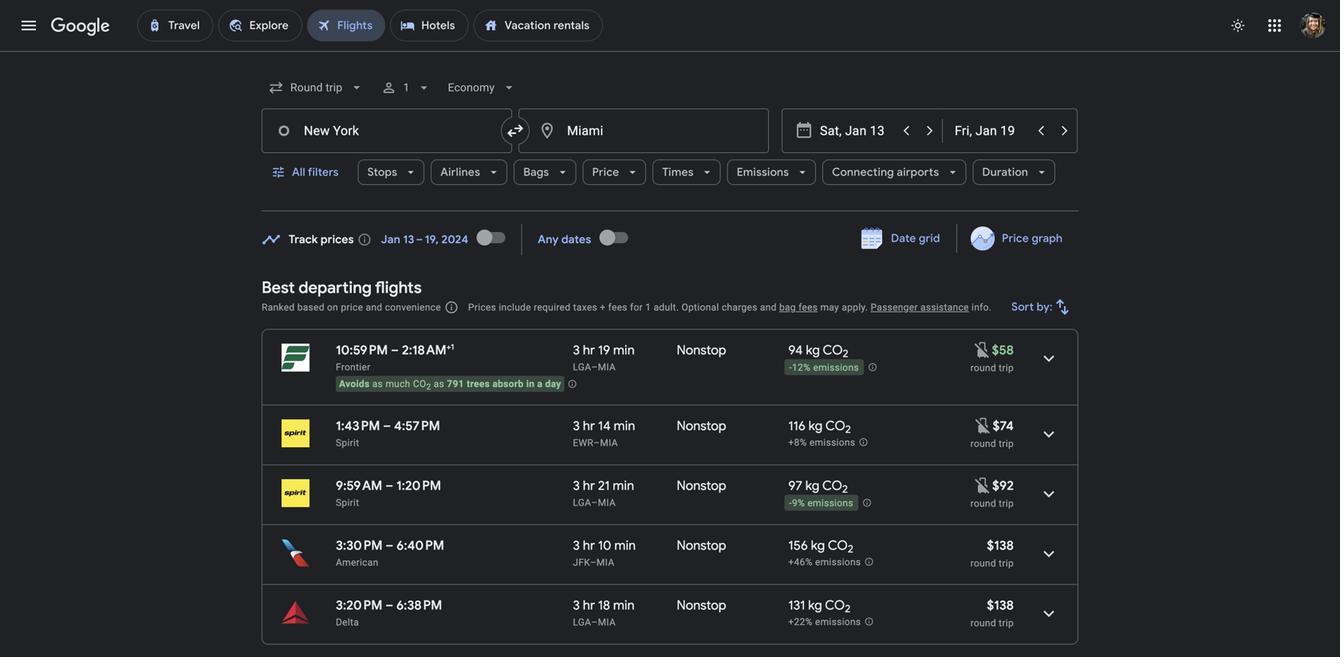 Task type: vqa. For each thing, say whether or not it's contained in the screenshot.
fourth Trip
yes



Task type: describe. For each thing, give the bounding box(es) containing it.
trip for $92
[[999, 498, 1014, 510]]

all filters button
[[262, 153, 352, 192]]

10:59 pm – 2:18 am + 1
[[336, 342, 454, 359]]

all filters
[[292, 165, 339, 180]]

round trip for $92
[[971, 498, 1014, 510]]

airports
[[897, 165, 940, 180]]

filters
[[308, 165, 339, 180]]

flight details. leaves laguardia airport at 10:59 pm on saturday, january 13 and arrives at miami international airport at 2:18 am on sunday, january 14. image
[[1030, 340, 1069, 378]]

$138 round trip for 131
[[971, 598, 1014, 629]]

frontier
[[336, 362, 371, 373]]

leaves laguardia airport at 9:59 am on saturday, january 13 and arrives at miami international airport at 1:20 pm on saturday, january 13. element
[[336, 478, 441, 494]]

138 us dollars text field for 131
[[987, 598, 1014, 614]]

convenience
[[385, 302, 441, 313]]

co for 94
[[823, 342, 843, 359]]

2 for 97
[[843, 483, 848, 497]]

$138 round trip for 156
[[971, 538, 1014, 569]]

charges
[[722, 302, 758, 313]]

1:20 pm
[[397, 478, 441, 494]]

Departure time: 3:20 PM. text field
[[336, 598, 383, 614]]

price for price
[[592, 165, 619, 180]]

4:57 pm
[[394, 418, 440, 435]]

a
[[537, 379, 543, 390]]

5 trip from the top
[[999, 618, 1014, 629]]

lga for 3 hr 19 min
[[573, 362, 592, 373]]

94 kg co 2
[[789, 342, 849, 361]]

– inside the 3 hr 21 min lga – mia
[[592, 498, 598, 509]]

$138 for 131
[[987, 598, 1014, 614]]

97
[[789, 478, 803, 494]]

delta
[[336, 617, 359, 628]]

none search field containing all filters
[[262, 69, 1079, 211]]

3:20 pm
[[336, 598, 383, 614]]

1 as from the left
[[372, 379, 383, 390]]

131 kg co 2
[[789, 598, 851, 616]]

lga for 3 hr 18 min
[[573, 617, 592, 628]]

5 round from the top
[[971, 618, 997, 629]]

emissions for 131
[[815, 617, 861, 628]]

this price for this flight doesn't include overhead bin access. if you need a carry-on bag, use the bags filter to update prices. image for $92
[[974, 476, 993, 495]]

airlines button
[[431, 153, 508, 192]]

3 hr 19 min lga – mia
[[573, 342, 635, 373]]

nonstop flight. element for 3 hr 19 min
[[677, 342, 727, 361]]

connecting
[[832, 165, 894, 180]]

3:30 pm – 6:40 pm american
[[336, 538, 444, 569]]

avoids as much co 2 as 791 trees absorb in a day
[[339, 379, 561, 392]]

2 for 116
[[846, 423, 851, 437]]

2:18 am
[[402, 342, 447, 359]]

1:43 pm – 4:57 pm spirit
[[336, 418, 440, 449]]

emissions
[[737, 165, 789, 180]]

track
[[289, 233, 318, 247]]

kg for 97
[[806, 478, 820, 494]]

hr for 14
[[583, 418, 595, 435]]

kg for 94
[[806, 342, 820, 359]]

sort
[[1012, 300, 1035, 314]]

emissions down the 94 kg co 2
[[813, 362, 859, 374]]

mia for 21
[[598, 498, 616, 509]]

much
[[386, 379, 411, 390]]

emissions button
[[727, 153, 816, 192]]

on
[[327, 302, 338, 313]]

– inside 3:20 pm – 6:38 pm delta
[[386, 598, 394, 614]]

92 US dollars text field
[[993, 478, 1014, 494]]

dates
[[562, 233, 592, 247]]

3 hr 21 min lga – mia
[[573, 478, 634, 509]]

– inside 3 hr 10 min jfk – mia
[[590, 557, 597, 569]]

– inside 3 hr 19 min lga – mia
[[592, 362, 598, 373]]

Arrival time: 6:40 PM. text field
[[397, 538, 444, 554]]

flight details. leaves john f. kennedy international airport at 3:30 pm on saturday, january 13 and arrives at miami international airport at 6:40 pm on saturday, january 13. image
[[1030, 535, 1069, 573]]

– inside 1:43 pm – 4:57 pm spirit
[[383, 418, 391, 435]]

4 trip from the top
[[999, 558, 1014, 569]]

nonstop for 3 hr 21 min
[[677, 478, 727, 494]]

connecting airports
[[832, 165, 940, 180]]

Departure text field
[[820, 109, 894, 152]]

price graph button
[[961, 224, 1076, 253]]

Arrival time: 1:20 PM. text field
[[397, 478, 441, 494]]

mia for 18
[[598, 617, 616, 628]]

2 inside avoids as much co 2 as 791 trees absorb in a day
[[427, 382, 431, 392]]

main menu image
[[19, 16, 38, 35]]

– inside the 9:59 am – 1:20 pm spirit
[[386, 478, 394, 494]]

14
[[598, 418, 611, 435]]

total duration 3 hr 21 min. element
[[573, 478, 677, 497]]

flight details. leaves newark liberty international airport at 1:43 pm on saturday, january 13 and arrives at miami international airport at 4:57 pm on saturday, january 13. image
[[1030, 415, 1069, 454]]

hr for 21
[[583, 478, 595, 494]]

bag
[[780, 302, 796, 313]]

co for 116
[[826, 418, 846, 435]]

airlines
[[441, 165, 480, 180]]

total duration 3 hr 14 min. element
[[573, 418, 677, 437]]

2 for 94
[[843, 347, 849, 361]]

1 inside 10:59 pm – 2:18 am + 1
[[451, 342, 454, 352]]

min for 3 hr 21 min
[[613, 478, 634, 494]]

kg for 131
[[808, 598, 823, 614]]

3 hr 10 min jfk – mia
[[573, 538, 636, 569]]

date grid button
[[850, 224, 953, 253]]

hr for 18
[[583, 598, 595, 614]]

+46% emissions
[[789, 557, 861, 568]]

taxes
[[573, 302, 598, 313]]

any
[[538, 233, 559, 247]]

price graph
[[1002, 231, 1063, 246]]

3 hr 18 min lga – mia
[[573, 598, 635, 628]]

2024
[[442, 233, 469, 247]]

min for 3 hr 10 min
[[615, 538, 636, 554]]

- for 97
[[790, 498, 792, 509]]

co for 156
[[828, 538, 848, 554]]

$92
[[993, 478, 1014, 494]]

1 inside 'popup button'
[[403, 81, 410, 94]]

Arrival time: 4:57 PM. text field
[[394, 418, 440, 435]]

6:38 pm
[[397, 598, 442, 614]]

spirit for 9:59 am
[[336, 498, 359, 509]]

– inside the 3 hr 14 min ewr – mia
[[594, 438, 600, 449]]

$74
[[993, 418, 1014, 435]]

best
[[262, 278, 295, 298]]

emissions for 116
[[810, 437, 856, 449]]

58 US dollars text field
[[992, 342, 1014, 359]]

3 for 3 hr 10 min
[[573, 538, 580, 554]]

graph
[[1032, 231, 1063, 246]]

departing
[[299, 278, 372, 298]]

any dates
[[538, 233, 592, 247]]

duration button
[[973, 153, 1056, 192]]

116
[[789, 418, 806, 435]]

19
[[598, 342, 610, 359]]

track prices
[[289, 233, 354, 247]]

2 fees from the left
[[799, 302, 818, 313]]

138 us dollars text field for 156
[[987, 538, 1014, 554]]

10:59 pm
[[336, 342, 388, 359]]

nonstop for 3 hr 14 min
[[677, 418, 727, 435]]

nonstop flight. element for 3 hr 10 min
[[677, 538, 727, 557]]

in
[[526, 379, 535, 390]]

spirit for 1:43 pm
[[336, 438, 359, 449]]

round for $74
[[971, 438, 997, 450]]

$138 for 156
[[987, 538, 1014, 554]]

ewr
[[573, 438, 594, 449]]

passenger
[[871, 302, 918, 313]]

this price for this flight doesn't include overhead bin access. if you need a carry-on bag, use the bags filter to update prices. image
[[973, 341, 992, 360]]

leaves laguardia airport at 3:20 pm on saturday, january 13 and arrives at miami international airport at 6:38 pm on saturday, january 13. element
[[336, 598, 442, 614]]

+ inside 10:59 pm – 2:18 am + 1
[[447, 342, 451, 352]]

nonstop flight. element for 3 hr 21 min
[[677, 478, 727, 497]]

3 for 3 hr 18 min
[[573, 598, 580, 614]]

grid
[[919, 231, 941, 246]]

all
[[292, 165, 305, 180]]

times
[[663, 165, 694, 180]]

– left 2:18 am in the bottom of the page
[[391, 342, 399, 359]]

learn more about tracked prices image
[[357, 233, 372, 247]]

hr for 10
[[583, 538, 595, 554]]

+46%
[[789, 557, 813, 568]]

day
[[545, 379, 561, 390]]

leaves laguardia airport at 10:59 pm on saturday, january 13 and arrives at miami international airport at 2:18 am on sunday, january 14. element
[[336, 342, 454, 359]]

bags
[[524, 165, 549, 180]]

Departure time: 3:30 PM. text field
[[336, 538, 383, 554]]

include
[[499, 302, 531, 313]]

3:20 pm – 6:38 pm delta
[[336, 598, 442, 628]]



Task type: locate. For each thing, give the bounding box(es) containing it.
kg for 116
[[809, 418, 823, 435]]

kg inside 97 kg co 2
[[806, 478, 820, 494]]

round
[[971, 363, 997, 374], [971, 438, 997, 450], [971, 498, 997, 510], [971, 558, 997, 569], [971, 618, 997, 629]]

2 round trip from the top
[[971, 438, 1014, 450]]

co inside the 94 kg co 2
[[823, 342, 843, 359]]

+
[[600, 302, 606, 313], [447, 342, 451, 352]]

lga up avoids as much co2 as 791 trees absorb in a day. learn more about this calculation. image on the bottom left of the page
[[573, 362, 592, 373]]

1 round from the top
[[971, 363, 997, 374]]

3 3 from the top
[[573, 478, 580, 494]]

2 horizontal spatial 1
[[646, 302, 651, 313]]

1 vertical spatial this price for this flight doesn't include overhead bin access. if you need a carry-on bag, use the bags filter to update prices. image
[[974, 476, 993, 495]]

mia for 10
[[597, 557, 615, 569]]

– left 6:38 pm
[[386, 598, 394, 614]]

round trip down 74 us dollars "text box"
[[971, 438, 1014, 450]]

mia
[[598, 362, 616, 373], [600, 438, 618, 449], [598, 498, 616, 509], [597, 557, 615, 569], [598, 617, 616, 628]]

round trip down this price for this flight doesn't include overhead bin access. if you need a carry-on bag, use the bags filter to update prices. icon
[[971, 363, 1014, 374]]

min for 3 hr 14 min
[[614, 418, 635, 435]]

3 inside the 3 hr 21 min lga – mia
[[573, 478, 580, 494]]

round trip down $92 text field
[[971, 498, 1014, 510]]

hr inside 3 hr 19 min lga – mia
[[583, 342, 595, 359]]

138 us dollars text field left flight details. leaves john f. kennedy international airport at 3:30 pm on saturday, january 13 and arrives at miami international airport at 6:40 pm on saturday, january 13. icon
[[987, 538, 1014, 554]]

1 round trip from the top
[[971, 363, 1014, 374]]

co up +8% emissions
[[826, 418, 846, 435]]

3 hr 14 min ewr – mia
[[573, 418, 635, 449]]

connecting airports button
[[823, 153, 967, 192]]

prices
[[468, 302, 496, 313]]

2 this price for this flight doesn't include overhead bin access. if you need a carry-on bag, use the bags filter to update prices. image from the top
[[974, 476, 993, 495]]

kg inside the 131 kg co 2
[[808, 598, 823, 614]]

mia down 10
[[597, 557, 615, 569]]

3 up ewr
[[573, 418, 580, 435]]

trip for $74
[[999, 438, 1014, 450]]

2 as from the left
[[434, 379, 444, 390]]

0 horizontal spatial as
[[372, 379, 383, 390]]

trip down $58 text box
[[999, 363, 1014, 374]]

+22%
[[789, 617, 813, 628]]

0 vertical spatial price
[[592, 165, 619, 180]]

and right the price
[[366, 302, 382, 313]]

emissions down the 131 kg co 2
[[815, 617, 861, 628]]

None search field
[[262, 69, 1079, 211]]

lga inside the 3 hr 21 min lga – mia
[[573, 498, 592, 509]]

mia inside the 3 hr 14 min ewr – mia
[[600, 438, 618, 449]]

round down this price for this flight doesn't include overhead bin access. if you need a carry-on bag, use the bags filter to update prices. icon
[[971, 363, 997, 374]]

3 left 19
[[573, 342, 580, 359]]

2 $138 round trip from the top
[[971, 598, 1014, 629]]

trip for $58
[[999, 363, 1014, 374]]

Departure time: 10:59 PM. text field
[[336, 342, 388, 359]]

co up +22% emissions
[[825, 598, 845, 614]]

– down total duration 3 hr 19 min. element in the bottom of the page
[[592, 362, 598, 373]]

this price for this flight doesn't include overhead bin access. if you need a carry-on bag, use the bags filter to update prices. image
[[974, 416, 993, 435], [974, 476, 993, 495]]

kg right 97
[[806, 478, 820, 494]]

lga inside 3 hr 19 min lga – mia
[[573, 362, 592, 373]]

- down 97
[[790, 498, 792, 509]]

+ up 791
[[447, 342, 451, 352]]

2 spirit from the top
[[336, 498, 359, 509]]

4 hr from the top
[[583, 538, 595, 554]]

price
[[592, 165, 619, 180], [1002, 231, 1029, 246]]

1 and from the left
[[366, 302, 382, 313]]

2 inside the 94 kg co 2
[[843, 347, 849, 361]]

0 vertical spatial +
[[600, 302, 606, 313]]

1 - from the top
[[790, 362, 792, 374]]

spirit
[[336, 438, 359, 449], [336, 498, 359, 509]]

emissions down 116 kg co 2
[[810, 437, 856, 449]]

12%
[[792, 362, 811, 374]]

– down total duration 3 hr 10 min. element
[[590, 557, 597, 569]]

round for $92
[[971, 498, 997, 510]]

kg for 156
[[811, 538, 825, 554]]

1 vertical spatial round trip
[[971, 438, 1014, 450]]

1 horizontal spatial 1
[[451, 342, 454, 352]]

as left 791
[[434, 379, 444, 390]]

price button
[[583, 153, 647, 192]]

– down total duration 3 hr 18 min. element
[[592, 617, 598, 628]]

138 US dollars text field
[[987, 538, 1014, 554], [987, 598, 1014, 614]]

4 nonstop from the top
[[677, 538, 727, 554]]

2 vertical spatial lga
[[573, 617, 592, 628]]

min
[[613, 342, 635, 359], [614, 418, 635, 435], [613, 478, 634, 494], [615, 538, 636, 554], [613, 598, 635, 614]]

1 this price for this flight doesn't include overhead bin access. if you need a carry-on bag, use the bags filter to update prices. image from the top
[[974, 416, 993, 435]]

trip
[[999, 363, 1014, 374], [999, 438, 1014, 450], [999, 498, 1014, 510], [999, 558, 1014, 569], [999, 618, 1014, 629]]

3 left "21"
[[573, 478, 580, 494]]

mia inside 3 hr 18 min lga – mia
[[598, 617, 616, 628]]

min for 3 hr 19 min
[[613, 342, 635, 359]]

2 and from the left
[[760, 302, 777, 313]]

flight details. leaves laguardia airport at 3:20 pm on saturday, january 13 and arrives at miami international airport at 6:38 pm on saturday, january 13. image
[[1030, 595, 1069, 633]]

1 nonstop flight. element from the top
[[677, 342, 727, 361]]

co inside 156 kg co 2
[[828, 538, 848, 554]]

2 inside the 131 kg co 2
[[845, 603, 851, 616]]

min inside 3 hr 19 min lga – mia
[[613, 342, 635, 359]]

97 kg co 2
[[789, 478, 848, 497]]

1 horizontal spatial +
[[600, 302, 606, 313]]

791
[[447, 379, 464, 390]]

1 vertical spatial price
[[1002, 231, 1029, 246]]

1 trip from the top
[[999, 363, 1014, 374]]

1 spirit from the top
[[336, 438, 359, 449]]

nonstop flight. element
[[677, 342, 727, 361], [677, 418, 727, 437], [677, 478, 727, 497], [677, 538, 727, 557], [677, 598, 727, 616]]

hr inside 3 hr 18 min lga – mia
[[583, 598, 595, 614]]

2 3 from the top
[[573, 418, 580, 435]]

price inside popup button
[[592, 165, 619, 180]]

3 up "jfk"
[[573, 538, 580, 554]]

0 vertical spatial $138 round trip
[[971, 538, 1014, 569]]

94
[[789, 342, 803, 359]]

spirit down the 9:59 am
[[336, 498, 359, 509]]

2 hr from the top
[[583, 418, 595, 435]]

date grid
[[891, 231, 941, 246]]

and left bag
[[760, 302, 777, 313]]

3 round from the top
[[971, 498, 997, 510]]

2 up -9% emissions
[[843, 483, 848, 497]]

5 nonstop from the top
[[677, 598, 727, 614]]

None text field
[[262, 109, 512, 153], [519, 109, 769, 153], [262, 109, 512, 153], [519, 109, 769, 153]]

leaves john f. kennedy international airport at 3:30 pm on saturday, january 13 and arrives at miami international airport at 6:40 pm on saturday, january 13. element
[[336, 538, 444, 554]]

kg inside 116 kg co 2
[[809, 418, 823, 435]]

0 vertical spatial $138
[[987, 538, 1014, 554]]

1 $138 round trip from the top
[[971, 538, 1014, 569]]

2 round from the top
[[971, 438, 997, 450]]

jan
[[381, 233, 401, 247]]

leaves newark liberty international airport at 1:43 pm on saturday, january 13 and arrives at miami international airport at 4:57 pm on saturday, january 13. element
[[336, 418, 440, 435]]

1 vertical spatial 1
[[646, 302, 651, 313]]

2 inside 116 kg co 2
[[846, 423, 851, 437]]

0 vertical spatial lga
[[573, 362, 592, 373]]

passenger assistance button
[[871, 302, 969, 313]]

co for 131
[[825, 598, 845, 614]]

times button
[[653, 153, 721, 192]]

duration
[[983, 165, 1029, 180]]

kg up +46% emissions in the bottom of the page
[[811, 538, 825, 554]]

1 vertical spatial spirit
[[336, 498, 359, 509]]

4 3 from the top
[[573, 538, 580, 554]]

sort by:
[[1012, 300, 1053, 314]]

total duration 3 hr 18 min. element
[[573, 598, 677, 616]]

-
[[790, 362, 792, 374], [790, 498, 792, 509]]

jan 13 – 19, 2024
[[381, 233, 469, 247]]

2 up +46% emissions in the bottom of the page
[[848, 543, 854, 556]]

may
[[821, 302, 840, 313]]

3 hr from the top
[[583, 478, 595, 494]]

lga down total duration 3 hr 18 min. element
[[573, 617, 592, 628]]

assistance
[[921, 302, 969, 313]]

co for 97
[[823, 478, 843, 494]]

0 vertical spatial 1
[[403, 81, 410, 94]]

round down 74 us dollars "text box"
[[971, 438, 997, 450]]

hr left 10
[[583, 538, 595, 554]]

nonstop for 3 hr 18 min
[[677, 598, 727, 614]]

avoids as much co2 as 791 trees absorb in a day. learn more about this calculation. image
[[568, 379, 577, 389]]

co up -12% emissions at the right bottom
[[823, 342, 843, 359]]

None field
[[262, 73, 371, 102], [442, 73, 523, 102], [262, 73, 371, 102], [442, 73, 523, 102]]

3 for 3 hr 19 min
[[573, 342, 580, 359]]

1 fees from the left
[[608, 302, 628, 313]]

+ right taxes
[[600, 302, 606, 313]]

min inside 3 hr 18 min lga – mia
[[613, 598, 635, 614]]

by:
[[1037, 300, 1053, 314]]

nonstop flight. element for 3 hr 14 min
[[677, 418, 727, 437]]

2 vertical spatial 1
[[451, 342, 454, 352]]

– left 1:20 pm
[[386, 478, 394, 494]]

3 nonstop from the top
[[677, 478, 727, 494]]

round left flight details. leaves laguardia airport at 3:20 pm on saturday, january 13 and arrives at miami international airport at 6:38 pm on saturday, january 13. icon
[[971, 618, 997, 629]]

-9% emissions
[[790, 498, 854, 509]]

mia inside 3 hr 19 min lga – mia
[[598, 362, 616, 373]]

2 up -12% emissions at the right bottom
[[843, 347, 849, 361]]

0 horizontal spatial and
[[366, 302, 382, 313]]

+8%
[[789, 437, 807, 449]]

1 lga from the top
[[573, 362, 592, 373]]

this price for this flight doesn't include overhead bin access. if you need a carry-on bag, use the bags filter to update prices. image left 'flight details. leaves laguardia airport at 9:59 am on saturday, january 13 and arrives at miami international airport at 1:20 pm on saturday, january 13.' image
[[974, 476, 993, 495]]

min right 14
[[614, 418, 635, 435]]

kg inside the 94 kg co 2
[[806, 342, 820, 359]]

Departure time: 9:59 AM. text field
[[336, 478, 383, 494]]

hr inside the 3 hr 21 min lga – mia
[[583, 478, 595, 494]]

hr inside 3 hr 10 min jfk – mia
[[583, 538, 595, 554]]

1 horizontal spatial and
[[760, 302, 777, 313]]

3 trip from the top
[[999, 498, 1014, 510]]

swap origin and destination. image
[[506, 121, 525, 140]]

2 - from the top
[[790, 498, 792, 509]]

hr left 19
[[583, 342, 595, 359]]

Return text field
[[955, 109, 1029, 152]]

trip down 74 us dollars "text box"
[[999, 438, 1014, 450]]

2 $138 from the top
[[987, 598, 1014, 614]]

apply.
[[842, 302, 868, 313]]

co inside 97 kg co 2
[[823, 478, 843, 494]]

Arrival time: 6:38 PM. text field
[[397, 598, 442, 614]]

0 horizontal spatial price
[[592, 165, 619, 180]]

trip left flight details. leaves john f. kennedy international airport at 3:30 pm on saturday, january 13 and arrives at miami international airport at 6:40 pm on saturday, january 13. icon
[[999, 558, 1014, 569]]

find the best price region
[[262, 219, 1079, 266]]

american
[[336, 557, 379, 569]]

fees left 'for'
[[608, 302, 628, 313]]

spirit down '1:43 pm'
[[336, 438, 359, 449]]

spirit inside the 9:59 am – 1:20 pm spirit
[[336, 498, 359, 509]]

price
[[341, 302, 363, 313]]

1 horizontal spatial fees
[[799, 302, 818, 313]]

min for 3 hr 18 min
[[613, 598, 635, 614]]

– right departure time: 1:43 pm. 'text box' in the bottom left of the page
[[383, 418, 391, 435]]

lga for 3 hr 21 min
[[573, 498, 592, 509]]

ranked
[[262, 302, 295, 313]]

3 inside 3 hr 18 min lga – mia
[[573, 598, 580, 614]]

1 vertical spatial -
[[790, 498, 792, 509]]

best departing flights main content
[[262, 219, 1079, 658]]

min inside 3 hr 10 min jfk – mia
[[615, 538, 636, 554]]

4 nonstop flight. element from the top
[[677, 538, 727, 557]]

$138 round trip left flight details. leaves laguardia airport at 3:20 pm on saturday, january 13 and arrives at miami international airport at 6:38 pm on saturday, january 13. icon
[[971, 598, 1014, 629]]

price right bags popup button
[[592, 165, 619, 180]]

$138
[[987, 538, 1014, 554], [987, 598, 1014, 614]]

price inside button
[[1002, 231, 1029, 246]]

bag fees button
[[780, 302, 818, 313]]

flights
[[375, 278, 422, 298]]

3 inside 3 hr 10 min jfk – mia
[[573, 538, 580, 554]]

2 nonstop flight. element from the top
[[677, 418, 727, 437]]

– inside 3 hr 18 min lga – mia
[[592, 617, 598, 628]]

$138 round trip left flight details. leaves john f. kennedy international airport at 3:30 pm on saturday, january 13 and arrives at miami international airport at 6:40 pm on saturday, january 13. icon
[[971, 538, 1014, 569]]

min right 18
[[613, 598, 635, 614]]

3 lga from the top
[[573, 617, 592, 628]]

18
[[598, 598, 610, 614]]

4 round from the top
[[971, 558, 997, 569]]

– right 3:30 pm text box
[[386, 538, 394, 554]]

0 vertical spatial -
[[790, 362, 792, 374]]

6:40 pm
[[397, 538, 444, 554]]

mia inside 3 hr 10 min jfk – mia
[[597, 557, 615, 569]]

74 US dollars text field
[[993, 418, 1014, 435]]

prices include required taxes + fees for 1 adult. optional charges and bag fees may apply. passenger assistance
[[468, 302, 969, 313]]

mia down 14
[[600, 438, 618, 449]]

1 vertical spatial $138 round trip
[[971, 598, 1014, 629]]

21
[[598, 478, 610, 494]]

fees
[[608, 302, 628, 313], [799, 302, 818, 313]]

mia for 19
[[598, 362, 616, 373]]

hr left 18
[[583, 598, 595, 614]]

round trip for $74
[[971, 438, 1014, 450]]

9%
[[792, 498, 805, 509]]

emissions down 156 kg co 2
[[815, 557, 861, 568]]

13 – 19,
[[403, 233, 439, 247]]

$138 left flight details. leaves john f. kennedy international airport at 3:30 pm on saturday, january 13 and arrives at miami international airport at 6:40 pm on saturday, january 13. icon
[[987, 538, 1014, 554]]

+22% emissions
[[789, 617, 861, 628]]

fees right bag
[[799, 302, 818, 313]]

round down $92
[[971, 498, 997, 510]]

co up -9% emissions
[[823, 478, 843, 494]]

mia inside the 3 hr 21 min lga – mia
[[598, 498, 616, 509]]

116 kg co 2
[[789, 418, 851, 437]]

min right "21"
[[613, 478, 634, 494]]

hr inside the 3 hr 14 min ewr – mia
[[583, 418, 595, 435]]

5 3 from the top
[[573, 598, 580, 614]]

1 vertical spatial 138 us dollars text field
[[987, 598, 1014, 614]]

price left "graph"
[[1002, 231, 1029, 246]]

0 horizontal spatial +
[[447, 342, 451, 352]]

date
[[891, 231, 917, 246]]

2 for 156
[[848, 543, 854, 556]]

Arrival time: 2:18 AM on  Sunday, January 14. text field
[[402, 342, 454, 359]]

kg right 131
[[808, 598, 823, 614]]

price for price graph
[[1002, 231, 1029, 246]]

-12% emissions
[[790, 362, 859, 374]]

nonstop flight. element for 3 hr 18 min
[[677, 598, 727, 616]]

trip left flight details. leaves laguardia airport at 3:20 pm on saturday, january 13 and arrives at miami international airport at 6:38 pm on saturday, january 13. icon
[[999, 618, 1014, 629]]

avoids
[[339, 379, 370, 390]]

0 vertical spatial round trip
[[971, 363, 1014, 374]]

3 nonstop flight. element from the top
[[677, 478, 727, 497]]

round trip for $58
[[971, 363, 1014, 374]]

flight details. leaves laguardia airport at 9:59 am on saturday, january 13 and arrives at miami international airport at 1:20 pm on saturday, january 13. image
[[1030, 475, 1069, 514]]

prices
[[321, 233, 354, 247]]

min inside the 3 hr 21 min lga – mia
[[613, 478, 634, 494]]

156 kg co 2
[[789, 538, 854, 556]]

– down 14
[[594, 438, 600, 449]]

- for 94
[[790, 362, 792, 374]]

kg inside 156 kg co 2
[[811, 538, 825, 554]]

2 vertical spatial round trip
[[971, 498, 1014, 510]]

1:43 pm
[[336, 418, 380, 435]]

min right 19
[[613, 342, 635, 359]]

2 inside 97 kg co 2
[[843, 483, 848, 497]]

mia for 14
[[600, 438, 618, 449]]

nonstop
[[677, 342, 727, 359], [677, 418, 727, 435], [677, 478, 727, 494], [677, 538, 727, 554], [677, 598, 727, 614]]

+8% emissions
[[789, 437, 856, 449]]

hr for 19
[[583, 342, 595, 359]]

learn more about ranking image
[[444, 300, 459, 315]]

min right 10
[[615, 538, 636, 554]]

5 nonstop flight. element from the top
[[677, 598, 727, 616]]

1 vertical spatial lga
[[573, 498, 592, 509]]

- down 94
[[790, 362, 792, 374]]

– down the total duration 3 hr 21 min. element
[[592, 498, 598, 509]]

2 inside 156 kg co 2
[[848, 543, 854, 556]]

2
[[843, 347, 849, 361], [427, 382, 431, 392], [846, 423, 851, 437], [843, 483, 848, 497], [848, 543, 854, 556], [845, 603, 851, 616]]

this price for this flight doesn't include overhead bin access. if you need a carry-on bag, use the bags filter to update prices. image up $92 text field
[[974, 416, 993, 435]]

nonstop for 3 hr 19 min
[[677, 342, 727, 359]]

3 left 18
[[573, 598, 580, 614]]

Departure time: 1:43 PM. text field
[[336, 418, 380, 435]]

$138 round trip
[[971, 538, 1014, 569], [971, 598, 1014, 629]]

1 vertical spatial $138
[[987, 598, 1014, 614]]

1 $138 from the top
[[987, 538, 1014, 554]]

1 horizontal spatial price
[[1002, 231, 1029, 246]]

0 vertical spatial spirit
[[336, 438, 359, 449]]

trip down $92 text field
[[999, 498, 1014, 510]]

3 for 3 hr 21 min
[[573, 478, 580, 494]]

emissions for 156
[[815, 557, 861, 568]]

138 us dollars text field left flight details. leaves laguardia airport at 3:20 pm on saturday, january 13 and arrives at miami international airport at 6:38 pm on saturday, january 13. icon
[[987, 598, 1014, 614]]

total duration 3 hr 10 min. element
[[573, 538, 677, 557]]

0 vertical spatial this price for this flight doesn't include overhead bin access. if you need a carry-on bag, use the bags filter to update prices. image
[[974, 416, 993, 435]]

hr left 14
[[583, 418, 595, 435]]

ranked based on price and convenience
[[262, 302, 441, 313]]

round for $58
[[971, 363, 997, 374]]

– inside 3:30 pm – 6:40 pm american
[[386, 538, 394, 554]]

2 up +22% emissions
[[845, 603, 851, 616]]

co right much on the bottom left of page
[[413, 379, 427, 390]]

3 round trip from the top
[[971, 498, 1014, 510]]

lga down the total duration 3 hr 21 min. element
[[573, 498, 592, 509]]

kg up +8% emissions
[[809, 418, 823, 435]]

spirit inside 1:43 pm – 4:57 pm spirit
[[336, 438, 359, 449]]

co up +46% emissions in the bottom of the page
[[828, 538, 848, 554]]

3 for 3 hr 14 min
[[573, 418, 580, 435]]

mia down 19
[[598, 362, 616, 373]]

co inside avoids as much co 2 as 791 trees absorb in a day
[[413, 379, 427, 390]]

2 trip from the top
[[999, 438, 1014, 450]]

2 lga from the top
[[573, 498, 592, 509]]

jfk
[[573, 557, 590, 569]]

this price for this flight doesn't include overhead bin access. if you need a carry-on bag, use the bags filter to update prices. image for $74
[[974, 416, 993, 435]]

3 inside the 3 hr 14 min ewr – mia
[[573, 418, 580, 435]]

2 nonstop from the top
[[677, 418, 727, 435]]

absorb
[[493, 379, 524, 390]]

round left flight details. leaves john f. kennedy international airport at 3:30 pm on saturday, january 13 and arrives at miami international airport at 6:40 pm on saturday, january 13. icon
[[971, 558, 997, 569]]

co inside 116 kg co 2
[[826, 418, 846, 435]]

emissions
[[813, 362, 859, 374], [810, 437, 856, 449], [808, 498, 854, 509], [815, 557, 861, 568], [815, 617, 861, 628]]

bags button
[[514, 153, 576, 192]]

lga
[[573, 362, 592, 373], [573, 498, 592, 509], [573, 617, 592, 628]]

optional
[[682, 302, 719, 313]]

0 horizontal spatial fees
[[608, 302, 628, 313]]

as left much on the bottom left of page
[[372, 379, 383, 390]]

hr left "21"
[[583, 478, 595, 494]]

emissions down 97 kg co 2
[[808, 498, 854, 509]]

total duration 3 hr 19 min. element
[[573, 342, 677, 361]]

co inside the 131 kg co 2
[[825, 598, 845, 614]]

3 inside 3 hr 19 min lga – mia
[[573, 342, 580, 359]]

lga inside 3 hr 18 min lga – mia
[[573, 617, 592, 628]]

0 horizontal spatial 1
[[403, 81, 410, 94]]

$138 left flight details. leaves laguardia airport at 3:20 pm on saturday, january 13 and arrives at miami international airport at 6:38 pm on saturday, january 13. icon
[[987, 598, 1014, 614]]

1 3 from the top
[[573, 342, 580, 359]]

0 vertical spatial 138 us dollars text field
[[987, 538, 1014, 554]]

1 138 us dollars text field from the top
[[987, 538, 1014, 554]]

131
[[789, 598, 805, 614]]

kg right 94
[[806, 342, 820, 359]]

–
[[391, 342, 399, 359], [592, 362, 598, 373], [383, 418, 391, 435], [594, 438, 600, 449], [386, 478, 394, 494], [592, 498, 598, 509], [386, 538, 394, 554], [590, 557, 597, 569], [386, 598, 394, 614], [592, 617, 598, 628]]

5 hr from the top
[[583, 598, 595, 614]]

2 for 131
[[845, 603, 851, 616]]

2 up +8% emissions
[[846, 423, 851, 437]]

$58
[[992, 342, 1014, 359]]

kg
[[806, 342, 820, 359], [809, 418, 823, 435], [806, 478, 820, 494], [811, 538, 825, 554], [808, 598, 823, 614]]

2 138 us dollars text field from the top
[[987, 598, 1014, 614]]

1 nonstop from the top
[[677, 342, 727, 359]]

loading results progress bar
[[0, 51, 1341, 54]]

sort by: button
[[1006, 288, 1079, 326]]

mia down "21"
[[598, 498, 616, 509]]

2 left 791
[[427, 382, 431, 392]]

and
[[366, 302, 382, 313], [760, 302, 777, 313]]

nonstop for 3 hr 10 min
[[677, 538, 727, 554]]

1 vertical spatial +
[[447, 342, 451, 352]]

1 horizontal spatial as
[[434, 379, 444, 390]]

min inside the 3 hr 14 min ewr – mia
[[614, 418, 635, 435]]

3:30 pm
[[336, 538, 383, 554]]

change appearance image
[[1219, 6, 1258, 45]]

mia down 18
[[598, 617, 616, 628]]

1 hr from the top
[[583, 342, 595, 359]]

stops
[[368, 165, 397, 180]]



